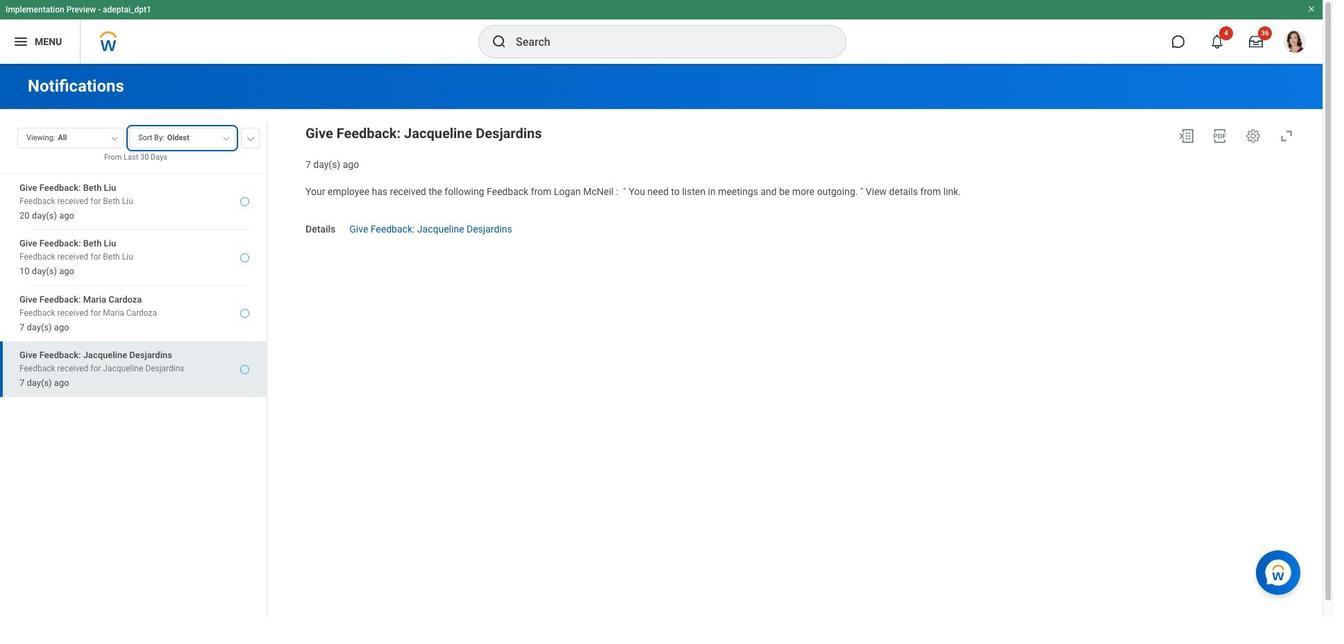 Task type: describe. For each thing, give the bounding box(es) containing it.
task actions image
[[1246, 128, 1262, 144]]

profile logan mcneil image
[[1284, 31, 1307, 56]]

inbox items list box
[[0, 173, 267, 618]]

inbox large image
[[1250, 35, 1264, 49]]

fullscreen image
[[1279, 128, 1296, 144]]

justify image
[[13, 33, 29, 50]]

Search Workday  search field
[[516, 26, 818, 57]]

1 mark read image from the top
[[240, 198, 249, 207]]

search image
[[491, 33, 508, 50]]

mark read image
[[240, 254, 249, 263]]



Task type: locate. For each thing, give the bounding box(es) containing it.
mark read image
[[240, 198, 249, 207], [240, 309, 249, 318], [240, 365, 249, 374]]

main content
[[0, 64, 1323, 618]]

close environment banner image
[[1308, 5, 1316, 13]]

notifications large image
[[1211, 35, 1225, 49]]

1 vertical spatial mark read image
[[240, 309, 249, 318]]

region
[[306, 122, 1301, 171]]

view printable version (pdf) image
[[1212, 128, 1229, 144]]

2 vertical spatial mark read image
[[240, 365, 249, 374]]

more image
[[247, 134, 255, 141]]

banner
[[0, 0, 1323, 64]]

tab panel
[[0, 122, 267, 618]]

3 mark read image from the top
[[240, 365, 249, 374]]

2 mark read image from the top
[[240, 309, 249, 318]]

0 vertical spatial mark read image
[[240, 198, 249, 207]]

export to excel image
[[1179, 128, 1196, 144]]



Task type: vqa. For each thing, say whether or not it's contained in the screenshot.
fourth Mark Read image from the top
yes



